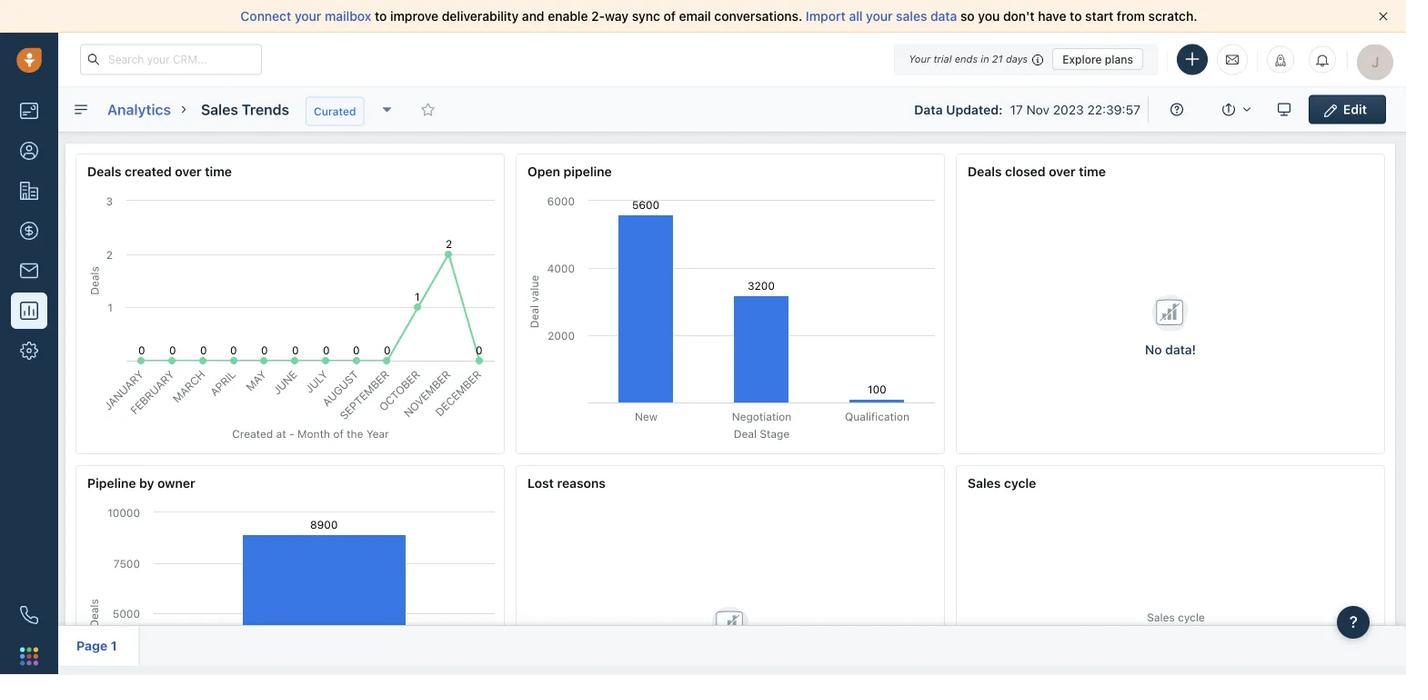 Task type: describe. For each thing, give the bounding box(es) containing it.
your trial ends in 21 days
[[909, 53, 1028, 65]]

trial
[[934, 53, 952, 65]]

data
[[931, 9, 957, 24]]

start
[[1085, 9, 1114, 24]]

email
[[679, 9, 711, 24]]

of
[[664, 9, 676, 24]]

Search your CRM... text field
[[80, 44, 262, 75]]

explore
[[1063, 53, 1102, 65]]

days
[[1006, 53, 1028, 65]]

way
[[605, 9, 629, 24]]

1 your from the left
[[295, 9, 321, 24]]

close image
[[1379, 12, 1388, 21]]

your
[[909, 53, 931, 65]]

explore plans
[[1063, 53, 1134, 65]]

21
[[992, 53, 1003, 65]]

connect
[[241, 9, 291, 24]]

explore plans link
[[1053, 48, 1144, 70]]

freshworks switcher image
[[20, 648, 38, 666]]

deliverability
[[442, 9, 519, 24]]

in
[[981, 53, 989, 65]]

ends
[[955, 53, 978, 65]]

mailbox
[[325, 9, 371, 24]]

from
[[1117, 9, 1145, 24]]

don't
[[1003, 9, 1035, 24]]



Task type: locate. For each thing, give the bounding box(es) containing it.
1 to from the left
[[375, 9, 387, 24]]

0 horizontal spatial to
[[375, 9, 387, 24]]

import all your sales data link
[[806, 9, 961, 24]]

enable
[[548, 9, 588, 24]]

all
[[849, 9, 863, 24]]

sync
[[632, 9, 660, 24]]

and
[[522, 9, 545, 24]]

2 to from the left
[[1070, 9, 1082, 24]]

to
[[375, 9, 387, 24], [1070, 9, 1082, 24]]

1 horizontal spatial to
[[1070, 9, 1082, 24]]

to right "mailbox"
[[375, 9, 387, 24]]

conversations.
[[715, 9, 803, 24]]

you
[[978, 9, 1000, 24]]

your
[[295, 9, 321, 24], [866, 9, 893, 24]]

your right all
[[866, 9, 893, 24]]

email image
[[1226, 52, 1239, 67]]

0 horizontal spatial your
[[295, 9, 321, 24]]

to left start
[[1070, 9, 1082, 24]]

2-
[[591, 9, 605, 24]]

phone element
[[11, 598, 47, 634]]

improve
[[390, 9, 439, 24]]

your left "mailbox"
[[295, 9, 321, 24]]

plans
[[1105, 53, 1134, 65]]

so
[[961, 9, 975, 24]]

connect your mailbox to improve deliverability and enable 2-way sync of email conversations. import all your sales data so you don't have to start from scratch.
[[241, 9, 1198, 24]]

scratch.
[[1149, 9, 1198, 24]]

import
[[806, 9, 846, 24]]

connect your mailbox link
[[241, 9, 375, 24]]

sales
[[896, 9, 927, 24]]

1 horizontal spatial your
[[866, 9, 893, 24]]

phone image
[[20, 607, 38, 625]]

have
[[1038, 9, 1067, 24]]

2 your from the left
[[866, 9, 893, 24]]



Task type: vqa. For each thing, say whether or not it's contained in the screenshot.
close
no



